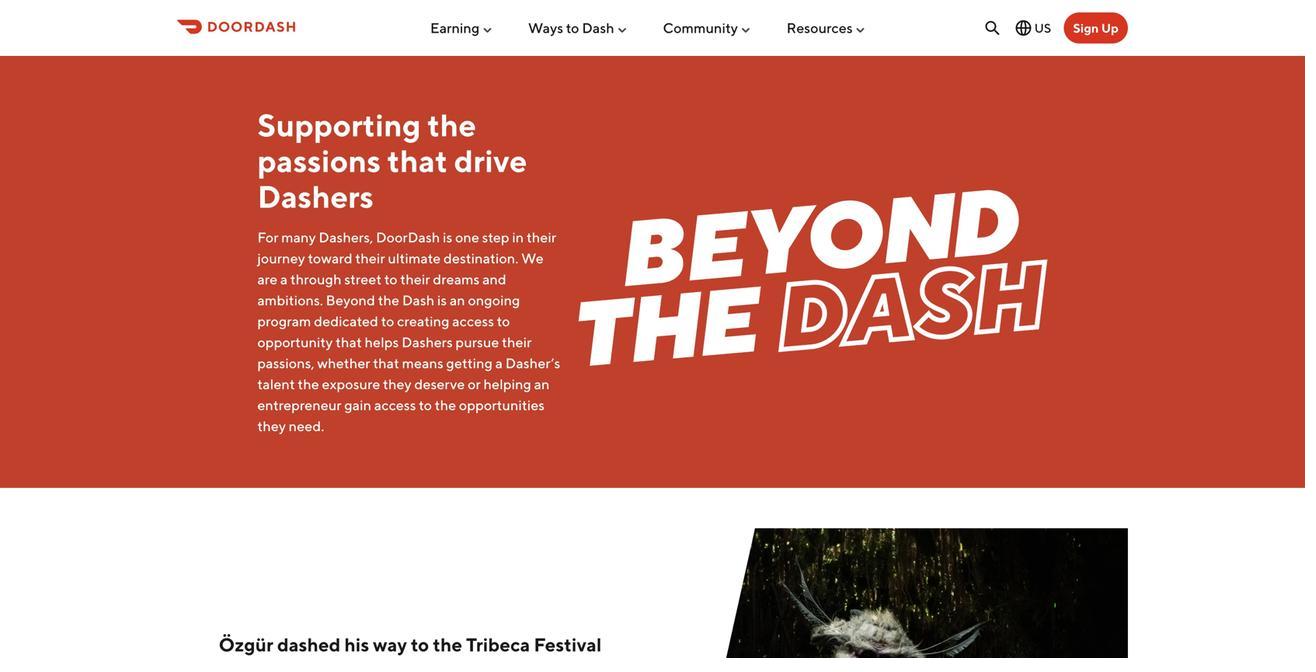 Task type: describe. For each thing, give the bounding box(es) containing it.
entrepreneur
[[258, 397, 342, 414]]

community
[[663, 20, 738, 36]]

toward
[[308, 250, 353, 267]]

supporting
[[258, 106, 421, 143]]

to inside , whether that means getting a dasher's talent the exposure they deserve or helping an entrepreneur gain access to the opportunities they need.
[[419, 397, 432, 414]]

and
[[483, 271, 507, 288]]

opportunity
[[258, 334, 333, 351]]

opportunities
[[459, 397, 545, 414]]

dasher's
[[506, 355, 561, 372]]

tribeca
[[466, 634, 530, 656]]

the inside 'supporting the passions that drive dashers'
[[428, 106, 477, 143]]

that inside 'supporting the passions that drive dashers'
[[388, 142, 448, 179]]

supporting the passions that drive dashers
[[258, 106, 528, 215]]

sign up
[[1074, 21, 1119, 35]]

özgür dashed his way to the tribeca festival
[[219, 634, 602, 656]]

,
[[311, 355, 315, 372]]

helping
[[484, 376, 532, 393]]

many
[[281, 229, 316, 246]]

to up helps at the bottom of the page
[[381, 313, 395, 330]]

0 vertical spatial they
[[383, 376, 412, 393]]

talent
[[258, 376, 295, 393]]

dash inside for many dashers, doordash is one step in their journey toward their ultimate destination. we are a through street to their dreams and ambitions. beyond the dash i
[[402, 292, 435, 309]]

or
[[468, 376, 481, 393]]

program
[[258, 313, 311, 330]]

dedicated
[[314, 313, 379, 330]]

getting
[[447, 355, 493, 372]]

, whether that means getting a dasher's talent the exposure they deserve or helping an entrepreneur gain access to the opportunities they need.
[[258, 355, 561, 435]]

özgür
[[219, 634, 274, 656]]

ambitions.
[[258, 292, 323, 309]]

in
[[512, 229, 524, 246]]

is
[[443, 229, 453, 246]]

earning link
[[431, 13, 494, 42]]

means
[[402, 355, 444, 372]]

ultimate
[[388, 250, 441, 267]]

an inside , whether that means getting a dasher's talent the exposure they deserve or helping an entrepreneur gain access to the opportunities they need.
[[534, 376, 550, 393]]

his
[[345, 634, 369, 656]]

whether
[[317, 355, 370, 372]]

dashers inside s an ongoing program dedicated to creating access to opportunity that helps dashers pursue their passions
[[402, 334, 453, 351]]

s
[[441, 292, 447, 309]]

way
[[373, 634, 407, 656]]

s an ongoing program dedicated to creating access to opportunity that helps dashers pursue their passions
[[258, 292, 532, 372]]

up
[[1102, 21, 1119, 35]]

a inside for many dashers, doordash is one step in their journey toward their ultimate destination. we are a through street to their dreams and ambitions. beyond the dash i
[[280, 271, 288, 288]]

deserve
[[415, 376, 465, 393]]



Task type: vqa. For each thing, say whether or not it's contained in the screenshot.
Read
no



Task type: locate. For each thing, give the bounding box(es) containing it.
2 vertical spatial that
[[373, 355, 400, 372]]

0 vertical spatial passions
[[258, 142, 381, 179]]

1 horizontal spatial they
[[383, 376, 412, 393]]

dx btd type logo 01 white image
[[579, 68, 1048, 488]]

0 vertical spatial an
[[450, 292, 465, 309]]

sign
[[1074, 21, 1099, 35]]

dashers up many
[[258, 178, 374, 215]]

i
[[438, 292, 441, 309]]

destination.
[[444, 250, 519, 267]]

step
[[482, 229, 510, 246]]

that left drive
[[388, 142, 448, 179]]

resources link
[[787, 13, 867, 42]]

an
[[450, 292, 465, 309], [534, 376, 550, 393]]

2 passions from the top
[[258, 355, 311, 372]]

1 vertical spatial they
[[258, 418, 286, 435]]

globe line image
[[1015, 19, 1034, 37]]

ongoing
[[468, 292, 520, 309]]

earning
[[431, 20, 480, 36]]

need.
[[289, 418, 324, 435]]

their inside s an ongoing program dedicated to creating access to opportunity that helps dashers pursue their passions
[[502, 334, 532, 351]]

to down ongoing
[[497, 313, 510, 330]]

access inside s an ongoing program dedicated to creating access to opportunity that helps dashers pursue their passions
[[453, 313, 494, 330]]

pursue
[[456, 334, 499, 351]]

passions
[[258, 142, 381, 179], [258, 355, 311, 372]]

are
[[258, 271, 278, 288]]

the
[[428, 106, 477, 143], [378, 292, 400, 309], [298, 376, 319, 393], [435, 397, 456, 414], [433, 634, 463, 656]]

festival
[[534, 634, 602, 656]]

dash right ways
[[582, 20, 615, 36]]

1 vertical spatial dashers
[[402, 334, 453, 351]]

that down dedicated
[[336, 334, 362, 351]]

dash left the i
[[402, 292, 435, 309]]

journey
[[258, 250, 305, 267]]

community link
[[663, 13, 752, 42]]

one
[[455, 229, 480, 246]]

ways to dash link
[[529, 13, 629, 42]]

the inside for many dashers, doordash is one step in their journey toward their ultimate destination. we are a through street to their dreams and ambitions. beyond the dash i
[[378, 292, 400, 309]]

dashers down creating
[[402, 334, 453, 351]]

gain
[[345, 397, 372, 414]]

1 horizontal spatial a
[[496, 355, 503, 372]]

1 vertical spatial passions
[[258, 355, 311, 372]]

their up we
[[527, 229, 557, 246]]

access right gain
[[374, 397, 416, 414]]

1 vertical spatial that
[[336, 334, 362, 351]]

0 horizontal spatial dash
[[402, 292, 435, 309]]

their
[[527, 229, 557, 246], [355, 250, 385, 267], [401, 271, 430, 288], [502, 334, 532, 351]]

an inside s an ongoing program dedicated to creating access to opportunity that helps dashers pursue their passions
[[450, 292, 465, 309]]

that inside , whether that means getting a dasher's talent the exposure they deserve or helping an entrepreneur gain access to the opportunities they need.
[[373, 355, 400, 372]]

dreams
[[433, 271, 480, 288]]

access
[[453, 313, 494, 330], [374, 397, 416, 414]]

0 horizontal spatial they
[[258, 418, 286, 435]]

ways
[[529, 20, 564, 36]]

passions inside 'supporting the passions that drive dashers'
[[258, 142, 381, 179]]

they down means
[[383, 376, 412, 393]]

to right ways
[[566, 20, 580, 36]]

an down dasher's
[[534, 376, 550, 393]]

their down 'ultimate'
[[401, 271, 430, 288]]

street
[[345, 271, 382, 288]]

dash
[[582, 20, 615, 36], [402, 292, 435, 309]]

we
[[522, 250, 544, 267]]

dashed
[[277, 634, 341, 656]]

to inside for many dashers, doordash is one step in their journey toward their ultimate destination. we are a through street to their dreams and ambitions. beyond the dash i
[[385, 271, 398, 288]]

1 vertical spatial dash
[[402, 292, 435, 309]]

to right the way
[[411, 634, 429, 656]]

1 horizontal spatial access
[[453, 313, 494, 330]]

1 horizontal spatial dashers
[[402, 334, 453, 351]]

0 horizontal spatial access
[[374, 397, 416, 414]]

a
[[280, 271, 288, 288], [496, 355, 503, 372]]

that
[[388, 142, 448, 179], [336, 334, 362, 351], [373, 355, 400, 372]]

1 passions from the top
[[258, 142, 381, 179]]

dx ozgur set image
[[662, 529, 1129, 658]]

through
[[291, 271, 342, 288]]

sign up button
[[1064, 12, 1129, 44]]

doordash
[[376, 229, 440, 246]]

helps
[[365, 334, 399, 351]]

their up dasher's
[[502, 334, 532, 351]]

a up helping on the left
[[496, 355, 503, 372]]

passions inside s an ongoing program dedicated to creating access to opportunity that helps dashers pursue their passions
[[258, 355, 311, 372]]

to right the street
[[385, 271, 398, 288]]

exposure
[[322, 376, 380, 393]]

0 vertical spatial dashers
[[258, 178, 374, 215]]

access up pursue
[[453, 313, 494, 330]]

dashers
[[258, 178, 374, 215], [402, 334, 453, 351]]

beyond
[[326, 292, 375, 309]]

an right s
[[450, 292, 465, 309]]

creating
[[397, 313, 450, 330]]

for many dashers, doordash is one step in their journey toward their ultimate destination. we are a through street to their dreams and ambitions. beyond the dash i
[[258, 229, 557, 309]]

their up the street
[[355, 250, 385, 267]]

a right are
[[280, 271, 288, 288]]

1 horizontal spatial an
[[534, 376, 550, 393]]

us
[[1035, 21, 1052, 35]]

to down 'deserve'
[[419, 397, 432, 414]]

resources
[[787, 20, 853, 36]]

they
[[383, 376, 412, 393], [258, 418, 286, 435]]

0 horizontal spatial an
[[450, 292, 465, 309]]

dashers,
[[319, 229, 373, 246]]

dashers inside 'supporting the passions that drive dashers'
[[258, 178, 374, 215]]

0 vertical spatial access
[[453, 313, 494, 330]]

drive
[[454, 142, 528, 179]]

they left need.
[[258, 418, 286, 435]]

a inside , whether that means getting a dasher's talent the exposure they deserve or helping an entrepreneur gain access to the opportunities they need.
[[496, 355, 503, 372]]

that inside s an ongoing program dedicated to creating access to opportunity that helps dashers pursue their passions
[[336, 334, 362, 351]]

0 vertical spatial that
[[388, 142, 448, 179]]

ways to dash
[[529, 20, 615, 36]]

0 horizontal spatial dashers
[[258, 178, 374, 215]]

0 horizontal spatial a
[[280, 271, 288, 288]]

0 vertical spatial a
[[280, 271, 288, 288]]

1 vertical spatial an
[[534, 376, 550, 393]]

0 vertical spatial dash
[[582, 20, 615, 36]]

for
[[258, 229, 279, 246]]

that down helps at the bottom of the page
[[373, 355, 400, 372]]

access inside , whether that means getting a dasher's talent the exposure they deserve or helping an entrepreneur gain access to the opportunities they need.
[[374, 397, 416, 414]]

1 vertical spatial a
[[496, 355, 503, 372]]

to
[[566, 20, 580, 36], [385, 271, 398, 288], [381, 313, 395, 330], [497, 313, 510, 330], [419, 397, 432, 414], [411, 634, 429, 656]]

1 vertical spatial access
[[374, 397, 416, 414]]

1 horizontal spatial dash
[[582, 20, 615, 36]]



